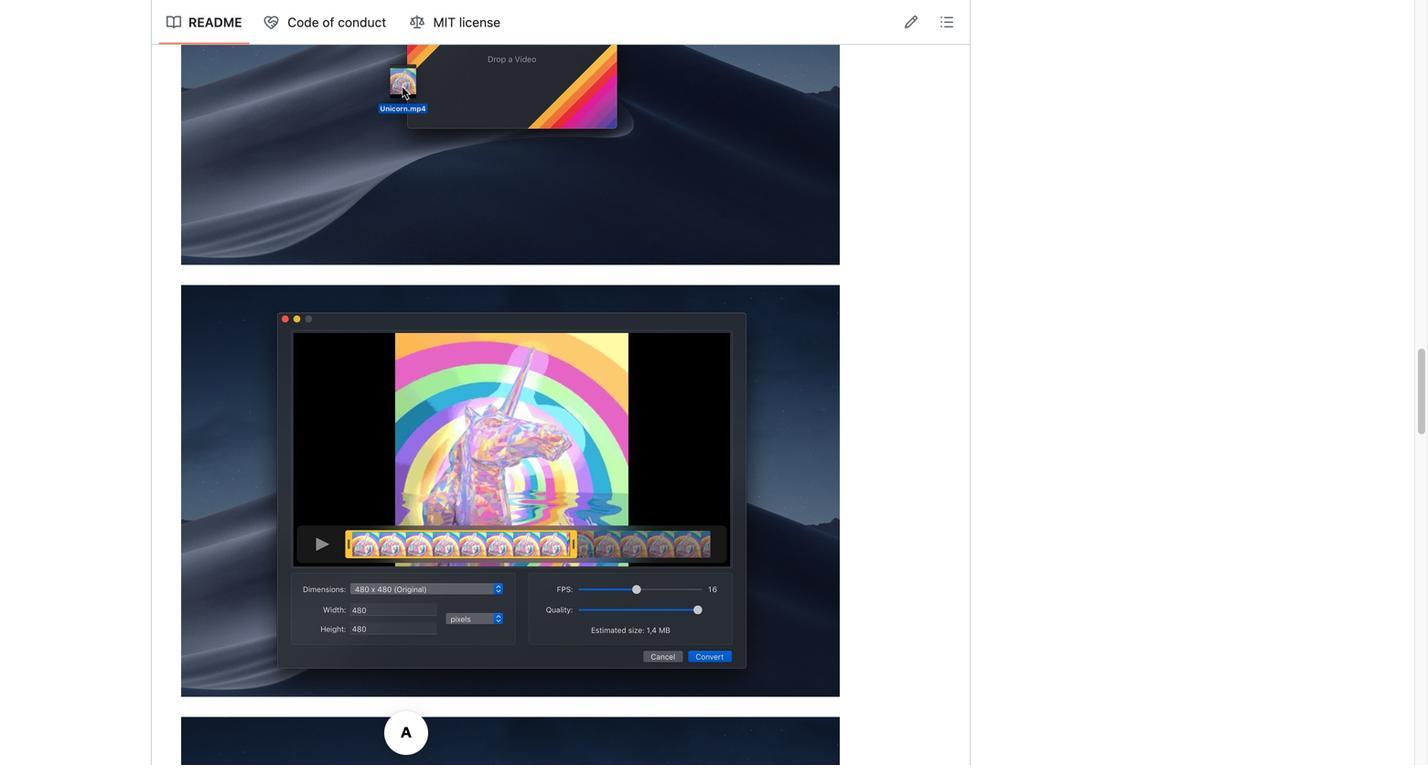 Task type: vqa. For each thing, say whether or not it's contained in the screenshot.
Homepage icon
no



Task type: locate. For each thing, give the bounding box(es) containing it.
conduct
[[338, 15, 387, 30]]

book image
[[167, 15, 181, 30]]

list
[[159, 8, 509, 37]]

code of conduct
[[288, 15, 387, 30]]

outline image
[[940, 15, 955, 29]]

mit license
[[433, 15, 501, 30]]

readme
[[189, 15, 242, 30]]



Task type: describe. For each thing, give the bounding box(es) containing it.
license
[[459, 15, 501, 30]]

readme link
[[159, 8, 249, 37]]

edit file image
[[904, 15, 919, 29]]

of
[[323, 15, 335, 30]]

code
[[288, 15, 319, 30]]

mit license link
[[403, 8, 509, 37]]

code of conduct link
[[257, 8, 396, 37]]

mit
[[433, 15, 456, 30]]

code of conduct image
[[264, 15, 279, 30]]

list containing readme
[[159, 8, 509, 37]]

law image
[[410, 15, 425, 30]]



